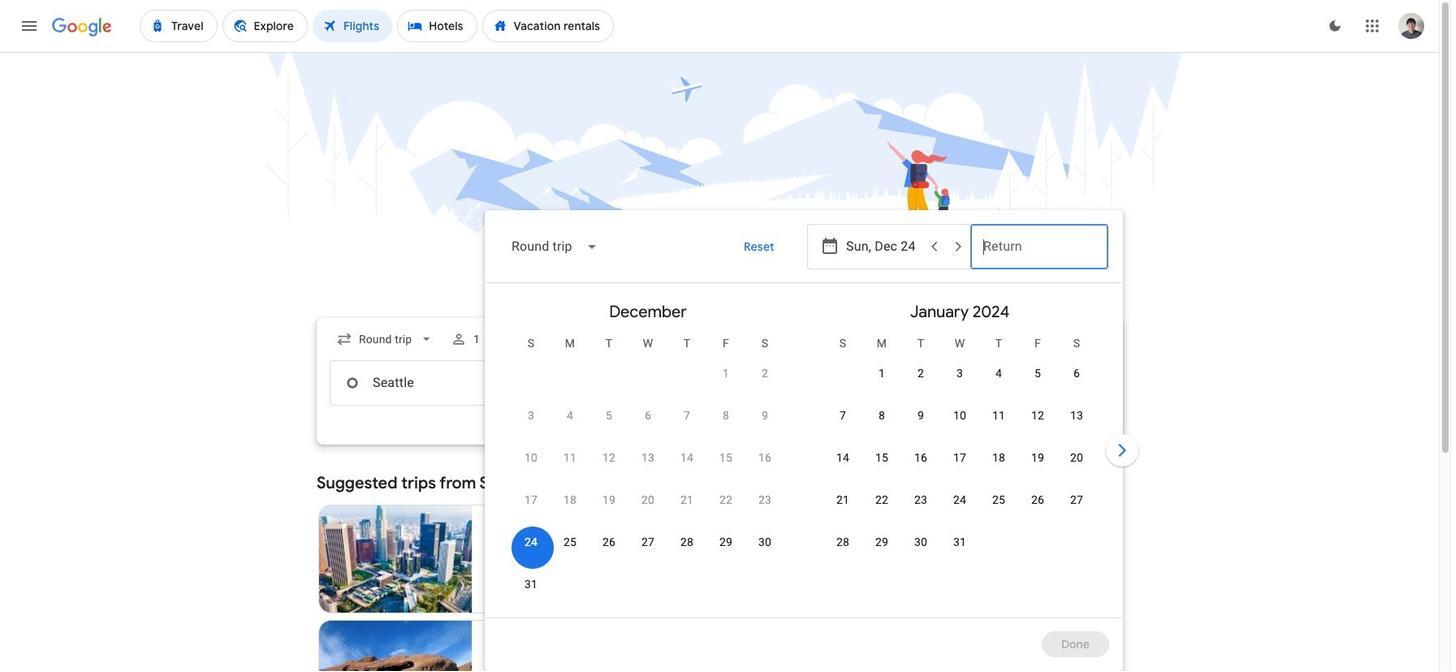 Task type: describe. For each thing, give the bounding box(es) containing it.
Flight search field
[[304, 210, 1142, 672]]

Return text field
[[983, 361, 1095, 405]]

wed, dec 27 element
[[641, 534, 655, 551]]

sat, dec 16 element
[[758, 450, 771, 466]]

sun, jan 7 element
[[840, 408, 846, 424]]

sun, dec 10 element
[[525, 450, 538, 466]]

fri, dec 8 element
[[723, 408, 729, 424]]

row up wed, jan 24 element
[[823, 443, 1096, 489]]

fri, jan 5 element
[[1034, 365, 1041, 382]]

row up "wed, jan 17" element
[[823, 400, 1096, 447]]

sat, dec 2 element
[[762, 365, 768, 382]]

fri, jan 26 element
[[1031, 492, 1044, 508]]

row up wed, jan 31 element
[[823, 485, 1096, 531]]

tue, jan 30 element
[[914, 534, 927, 551]]

mon, dec 25 element
[[563, 534, 577, 551]]

change appearance image
[[1315, 6, 1354, 45]]

wed, dec 13 element
[[641, 450, 655, 466]]

frontier image
[[485, 668, 498, 672]]

tue, jan 16 element
[[914, 450, 927, 466]]

row down mon, jan 22 element
[[823, 527, 979, 573]]

fri, dec 15 element
[[719, 450, 732, 466]]

thu, jan 11 element
[[992, 408, 1005, 424]]

main menu image
[[19, 16, 39, 36]]

wed, dec 6 element
[[645, 408, 651, 424]]

sat, dec 30 element
[[758, 534, 771, 551]]

wed, jan 10 element
[[953, 408, 966, 424]]

sat, dec 23 element
[[758, 492, 771, 508]]

sat, jan 6 element
[[1073, 365, 1080, 382]]

row up fri, dec 8 element
[[706, 352, 784, 404]]

tue, jan 9 element
[[918, 408, 924, 424]]

fri, dec 29 element
[[719, 534, 732, 551]]

mon, dec 11 element
[[563, 450, 577, 466]]

tue, dec 19 element
[[602, 492, 616, 508]]

1 row group from the left
[[492, 290, 804, 615]]

suggested trips from seattle region
[[317, 464, 1122, 672]]

next image
[[1103, 431, 1142, 470]]

tue, jan 23 element
[[914, 492, 927, 508]]

tue, jan 2 element
[[918, 365, 924, 382]]

sun, jan 21 element
[[836, 492, 849, 508]]

mon, jan 29 element
[[875, 534, 888, 551]]

row up wed, jan 10 element
[[862, 352, 1096, 404]]

mon, dec 4 element
[[567, 408, 573, 424]]



Task type: locate. For each thing, give the bounding box(es) containing it.
wed, jan 24 element
[[953, 492, 966, 508]]

2 row group from the left
[[804, 290, 1116, 611]]

thu, jan 25 element
[[992, 492, 1005, 508]]

row
[[706, 352, 784, 404], [862, 352, 1096, 404], [512, 400, 784, 447], [823, 400, 1096, 447], [512, 443, 784, 489], [823, 443, 1096, 489], [512, 485, 784, 531], [823, 485, 1096, 531], [512, 527, 784, 573], [823, 527, 979, 573]]

wed, dec 20 element
[[641, 492, 655, 508]]

mon, jan 8 element
[[879, 408, 885, 424]]

sat, jan 20 element
[[1070, 450, 1083, 466]]

sat, jan 13 element
[[1070, 408, 1083, 424]]

sun, dec 17 element
[[525, 492, 538, 508]]

grid inside flight search box
[[492, 290, 1116, 628]]

thu, dec 14 element
[[680, 450, 694, 466]]

thu, dec 21 element
[[680, 492, 694, 508]]

sat, jan 27 element
[[1070, 492, 1083, 508]]

mon, jan 15 element
[[875, 450, 888, 466]]

 image
[[540, 551, 543, 568]]

sat, dec 9 element
[[762, 408, 768, 424]]

Return text field
[[983, 225, 1095, 269]]

None text field
[[330, 361, 559, 406]]

fri, dec 1 element
[[723, 365, 729, 382]]

spirit and united image
[[485, 553, 498, 566]]

thu, jan 18 element
[[992, 450, 1005, 466]]

wed, jan 3 element
[[957, 365, 963, 382]]

row group
[[492, 290, 804, 615], [804, 290, 1116, 611]]

mon, dec 18 element
[[563, 492, 577, 508]]

0 vertical spatial departure text field
[[846, 225, 921, 269]]

row up wed, dec 20 "element"
[[512, 443, 784, 489]]

1 departure text field from the top
[[846, 225, 921, 269]]

fri, jan 19 element
[[1031, 450, 1044, 466]]

sun, jan 14 element
[[836, 450, 849, 466]]

row up wed, dec 27 element
[[512, 485, 784, 531]]

fri, jan 12 element
[[1031, 408, 1044, 424]]

mon, jan 22 element
[[875, 492, 888, 508]]

wed, jan 17 element
[[953, 450, 966, 466]]

Departure text field
[[846, 225, 921, 269], [846, 361, 958, 405]]

sun, dec 31 element
[[525, 577, 538, 593]]

2 departure text field from the top
[[846, 361, 958, 405]]

fri, dec 22 element
[[719, 492, 732, 508]]

mon, jan 1 element
[[879, 365, 885, 382]]

1 vertical spatial departure text field
[[846, 361, 958, 405]]

tue, dec 26 element
[[602, 534, 616, 551]]

thu, dec 7 element
[[684, 408, 690, 424]]

row up wed, dec 13 element
[[512, 400, 784, 447]]

tue, dec 5 element
[[606, 408, 612, 424]]

tue, dec 12 element
[[602, 450, 616, 466]]

wed, jan 31 element
[[953, 534, 966, 551]]

row down wed, dec 20 "element"
[[512, 527, 784, 573]]

sun, jan 28 element
[[836, 534, 849, 551]]

grid
[[492, 290, 1116, 628]]

sun, dec 24, departure date. element
[[525, 534, 538, 551]]

thu, dec 28 element
[[680, 534, 694, 551]]

None field
[[499, 227, 611, 266], [330, 325, 441, 354], [499, 227, 611, 266], [330, 325, 441, 354]]

thu, jan 4 element
[[995, 365, 1002, 382]]

sun, dec 3 element
[[528, 408, 534, 424]]



Task type: vqa. For each thing, say whether or not it's contained in the screenshot.
Reviews
no



